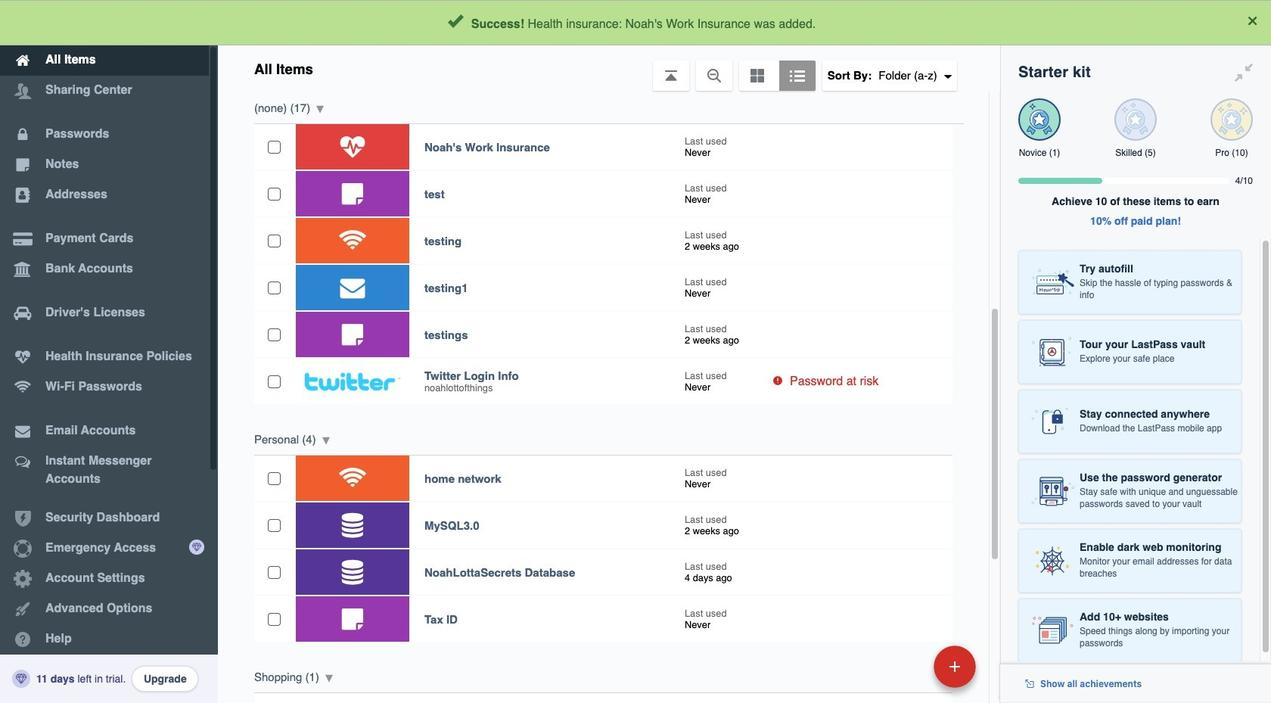 Task type: describe. For each thing, give the bounding box(es) containing it.
main navigation navigation
[[0, 0, 218, 703]]

new item navigation
[[830, 641, 986, 703]]

Search search field
[[365, 6, 970, 39]]

new item element
[[830, 645, 982, 688]]



Task type: vqa. For each thing, say whether or not it's contained in the screenshot.
New item navigation
yes



Task type: locate. For each thing, give the bounding box(es) containing it.
vault options navigation
[[218, 45, 1001, 91]]

search my vault text field
[[365, 6, 970, 39]]

alert
[[0, 0, 1272, 45]]



